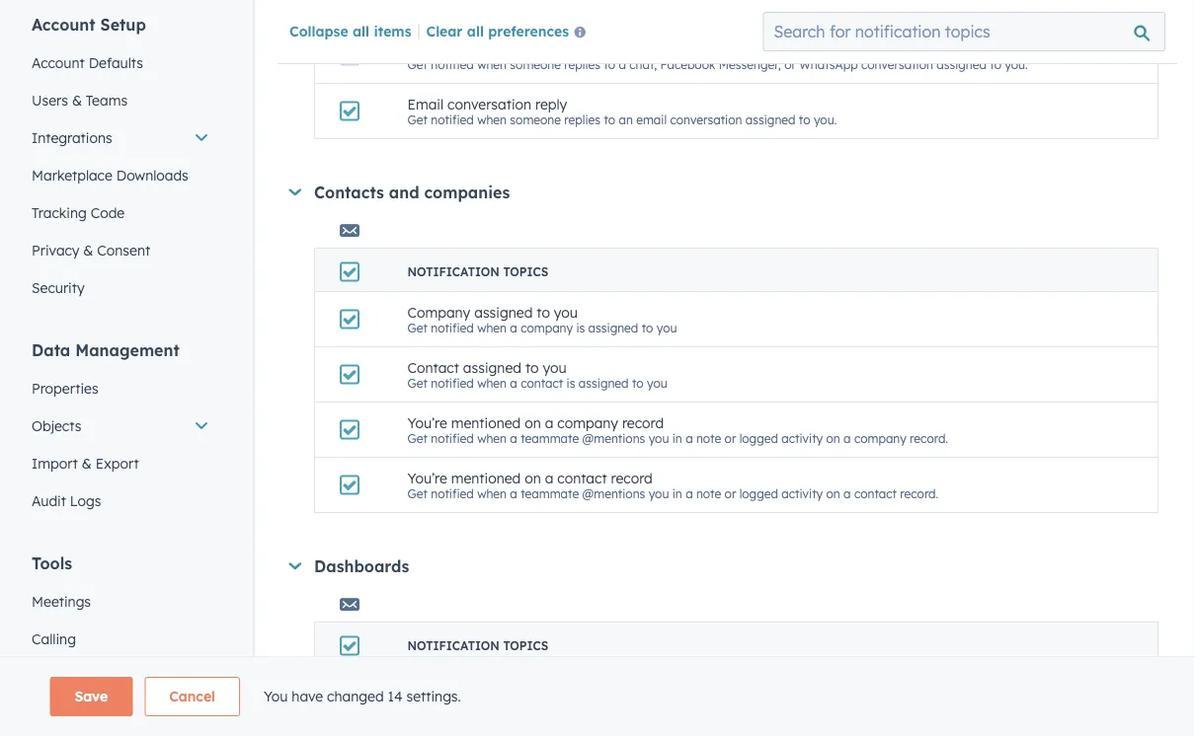 Task type: describe. For each thing, give the bounding box(es) containing it.
note inside you're mentioned on a dashboard get notified when a teammate @mentions you in a note on a dashboard or in a dashboard description.
[[696, 695, 721, 710]]

notified inside contact assigned to you get notified when a contact is assigned to you
[[431, 376, 474, 391]]

when inside you're mentioned on a dashboard get notified when a teammate @mentions you in a note on a dashboard or in a dashboard description.
[[477, 695, 507, 710]]

when inside chat conversation reply get notified when someone replies to a chat, facebook messenger, or whatsapp conversation assigned to you.
[[477, 57, 507, 72]]

when inside contact assigned to you get notified when a contact is assigned to you
[[477, 376, 507, 391]]

assigned right contact in the left of the page
[[463, 359, 522, 376]]

cancel button
[[144, 678, 240, 717]]

collapse
[[289, 22, 348, 39]]

meetings
[[32, 594, 91, 611]]

& for consent
[[83, 242, 93, 259]]

you're mentioned on a contact record get notified when a teammate @mentions you in a note or logged activity on a contact record.
[[407, 469, 939, 502]]

teammate for company
[[521, 431, 579, 446]]

description.
[[919, 695, 984, 710]]

messenger,
[[719, 57, 781, 72]]

assigned up contact assigned to you get notified when a contact is assigned to you
[[588, 321, 638, 336]]

contacts and companies
[[314, 183, 510, 202]]

code
[[91, 204, 125, 222]]

logged for you're mentioned on a company record
[[740, 431, 778, 446]]

privacy
[[32, 242, 79, 259]]

tracking code link
[[20, 195, 221, 232]]

2 horizontal spatial dashboard
[[855, 695, 916, 710]]

clear all preferences button
[[426, 20, 594, 44]]

assigned inside email conversation reply get notified when someone replies to an email conversation assigned to you.
[[746, 112, 796, 127]]

data management element
[[20, 340, 221, 521]]

whatsapp
[[799, 57, 858, 72]]

when inside you're mentioned on a company record get notified when a teammate @mentions you in a note or logged activity on a company record.
[[477, 431, 507, 446]]

calling link
[[20, 621, 221, 659]]

tracking code
[[32, 204, 125, 222]]

& for export
[[82, 455, 92, 473]]

in inside you're mentioned on a company record get notified when a teammate @mentions you in a note or logged activity on a company record.
[[672, 431, 682, 446]]

tools element
[[20, 553, 221, 737]]

replies for email conversation reply
[[564, 112, 601, 127]]

get inside you're mentioned on a company record get notified when a teammate @mentions you in a note or logged activity on a company record.
[[407, 431, 428, 446]]

assigned up you're mentioned on a company record get notified when a teammate @mentions you in a note or logged activity on a company record.
[[579, 376, 629, 391]]

marketplace downloads
[[32, 167, 188, 184]]

you're for you're mentioned on a company record
[[407, 414, 447, 431]]

all for clear
[[467, 22, 484, 39]]

items
[[374, 22, 411, 39]]

preferences
[[488, 22, 569, 39]]

someone for email conversation reply
[[510, 112, 561, 127]]

email conversation reply get notified when someone replies to an email conversation assigned to you.
[[407, 95, 837, 127]]

dashboards
[[314, 557, 409, 577]]

get inside contact assigned to you get notified when a contact is assigned to you
[[407, 376, 428, 391]]

you inside you're mentioned on a company record get notified when a teammate @mentions you in a note or logged activity on a company record.
[[649, 431, 669, 446]]

notification for contacts and companies
[[407, 265, 500, 280]]

a inside chat conversation reply get notified when someone replies to a chat, facebook messenger, or whatsapp conversation assigned to you.
[[619, 57, 626, 72]]

save button
[[50, 678, 133, 717]]

data management
[[32, 341, 180, 361]]

have
[[292, 688, 323, 706]]

record. for you're mentioned on a company record
[[910, 431, 948, 446]]

@mentions for contact
[[582, 487, 645, 502]]

assigned right company
[[474, 303, 533, 321]]

security link
[[20, 270, 221, 307]]

properties
[[32, 380, 98, 398]]

notification topics for dashboards
[[407, 639, 548, 654]]

logs
[[70, 493, 101, 510]]

consent
[[97, 242, 150, 259]]

users
[[32, 92, 68, 109]]

cancel
[[169, 688, 215, 706]]

in inside you're mentioned on a contact record get notified when a teammate @mentions you in a note or logged activity on a contact record.
[[672, 487, 682, 502]]

account setup
[[32, 15, 146, 35]]

note for you're mentioned on a contact record
[[696, 487, 721, 502]]

replies for chat conversation reply
[[564, 57, 601, 72]]

notified inside email conversation reply get notified when someone replies to an email conversation assigned to you.
[[431, 112, 474, 127]]

data
[[32, 341, 70, 361]]

you're mentioned on a dashboard get notified when a teammate @mentions you in a note on a dashboard or in a dashboard description.
[[407, 678, 984, 710]]

you
[[264, 688, 288, 706]]

account defaults
[[32, 54, 143, 72]]

& for teams
[[72, 92, 82, 109]]

contact
[[407, 359, 459, 376]]

audit logs
[[32, 493, 101, 510]]

company assigned to you get notified when a company is assigned to you
[[407, 303, 677, 336]]

contacts
[[314, 183, 384, 202]]

clear
[[426, 22, 463, 39]]

setup
[[100, 15, 146, 35]]

dashboards button
[[288, 557, 1159, 577]]

companies
[[424, 183, 510, 202]]

objects button
[[20, 408, 221, 445]]

tools
[[32, 554, 72, 574]]

chat conversation reply get notified when someone replies to a chat, facebook messenger, or whatsapp conversation assigned to you.
[[407, 40, 1028, 72]]

notification topics for contacts and companies
[[407, 265, 548, 280]]

Search for notification topics search field
[[763, 12, 1166, 51]]

0 horizontal spatial dashboard
[[557, 678, 628, 695]]

logged for you're mentioned on a contact record
[[740, 487, 778, 502]]

collapse all items button
[[289, 22, 411, 39]]

notified inside you're mentioned on a company record get notified when a teammate @mentions you in a note or logged activity on a company record.
[[431, 431, 474, 446]]

import
[[32, 455, 78, 473]]

get inside email conversation reply get notified when someone replies to an email conversation assigned to you.
[[407, 112, 428, 127]]

audit logs link
[[20, 483, 221, 521]]

or inside chat conversation reply get notified when someone replies to a chat, facebook messenger, or whatsapp conversation assigned to you.
[[785, 57, 796, 72]]

you have changed 14 settings.
[[264, 688, 461, 706]]

you. inside chat conversation reply get notified when someone replies to a chat, facebook messenger, or whatsapp conversation assigned to you.
[[1005, 57, 1028, 72]]

assigned inside chat conversation reply get notified when someone replies to a chat, facebook messenger, or whatsapp conversation assigned to you.
[[937, 57, 987, 72]]

get inside you're mentioned on a dashboard get notified when a teammate @mentions you in a note on a dashboard or in a dashboard description.
[[407, 695, 428, 710]]

account defaults link
[[20, 44, 221, 82]]

clear all preferences
[[426, 22, 569, 39]]



Task type: locate. For each thing, give the bounding box(es) containing it.
6 get from the top
[[407, 487, 428, 502]]

all inside button
[[467, 22, 484, 39]]

dashboard
[[557, 678, 628, 695], [753, 695, 813, 710], [855, 695, 916, 710]]

teammate
[[521, 431, 579, 446], [521, 487, 579, 502], [521, 695, 579, 710]]

1 notification topics from the top
[[407, 265, 548, 280]]

get
[[407, 57, 428, 72], [407, 112, 428, 127], [407, 321, 428, 336], [407, 376, 428, 391], [407, 431, 428, 446], [407, 487, 428, 502], [407, 695, 428, 710]]

2 notification topics from the top
[[407, 639, 548, 654]]

notification up the settings.
[[407, 639, 500, 654]]

downloads
[[116, 167, 188, 184]]

mentioned inside you're mentioned on a company record get notified when a teammate @mentions you in a note or logged activity on a company record.
[[451, 414, 521, 431]]

notification topics up company
[[407, 265, 548, 280]]

0 vertical spatial mentioned
[[451, 414, 521, 431]]

0 vertical spatial reply
[[530, 40, 562, 57]]

import & export link
[[20, 445, 221, 483]]

notification topics up the settings.
[[407, 639, 548, 654]]

privacy & consent link
[[20, 232, 221, 270]]

logged
[[740, 431, 778, 446], [740, 487, 778, 502]]

account up account defaults
[[32, 15, 95, 35]]

teams
[[86, 92, 128, 109]]

2 someone from the top
[[510, 112, 561, 127]]

2 vertical spatial @mentions
[[582, 695, 645, 710]]

get up email
[[407, 57, 428, 72]]

replies left chat,
[[564, 57, 601, 72]]

or inside you're mentioned on a company record get notified when a teammate @mentions you in a note or logged activity on a company record.
[[725, 431, 736, 446]]

0 vertical spatial &
[[72, 92, 82, 109]]

1 when from the top
[[477, 57, 507, 72]]

teammate inside you're mentioned on a dashboard get notified when a teammate @mentions you in a note on a dashboard or in a dashboard description.
[[521, 695, 579, 710]]

users & teams link
[[20, 82, 221, 120]]

changed
[[327, 688, 384, 706]]

defaults
[[89, 54, 143, 72]]

logged inside you're mentioned on a contact record get notified when a teammate @mentions you in a note or logged activity on a contact record.
[[740, 487, 778, 502]]

2 notified from the top
[[431, 112, 474, 127]]

0 vertical spatial topics
[[503, 265, 548, 280]]

when
[[477, 57, 507, 72], [477, 112, 507, 127], [477, 321, 507, 336], [477, 376, 507, 391], [477, 431, 507, 446], [477, 487, 507, 502], [477, 695, 507, 710]]

integrations button
[[20, 120, 221, 157]]

1 replies from the top
[[564, 57, 601, 72]]

0 vertical spatial is
[[576, 321, 585, 336]]

1 vertical spatial record
[[611, 469, 653, 487]]

0 horizontal spatial is
[[567, 376, 575, 391]]

caret image for dashboards
[[289, 563, 301, 570]]

teammate for contact
[[521, 487, 579, 502]]

notification up company
[[407, 265, 500, 280]]

7 get from the top
[[407, 695, 428, 710]]

when inside email conversation reply get notified when someone replies to an email conversation assigned to you.
[[477, 112, 507, 127]]

@mentions inside you're mentioned on a dashboard get notified when a teammate @mentions you in a note on a dashboard or in a dashboard description.
[[582, 695, 645, 710]]

2 activity from the top
[[782, 487, 823, 502]]

1 vertical spatial you're
[[407, 469, 447, 487]]

notification topics
[[407, 265, 548, 280], [407, 639, 548, 654]]

1 vertical spatial replies
[[564, 112, 601, 127]]

activity inside you're mentioned on a contact record get notified when a teammate @mentions you in a note or logged activity on a contact record.
[[782, 487, 823, 502]]

you
[[554, 303, 578, 321], [657, 321, 677, 336], [543, 359, 567, 376], [647, 376, 667, 391], [649, 431, 669, 446], [649, 487, 669, 502], [649, 695, 669, 710]]

1 activity from the top
[[782, 431, 823, 446]]

1 vertical spatial is
[[567, 376, 575, 391]]

notification for dashboards
[[407, 639, 500, 654]]

is inside contact assigned to you get notified when a contact is assigned to you
[[567, 376, 575, 391]]

4 get from the top
[[407, 376, 428, 391]]

3 you're from the top
[[407, 678, 447, 695]]

caret image inside contacts and companies dropdown button
[[289, 189, 301, 196]]

caret image left the dashboards
[[289, 563, 301, 570]]

get up contact in the left of the page
[[407, 321, 428, 336]]

record inside you're mentioned on a contact record get notified when a teammate @mentions you in a note or logged activity on a contact record.
[[611, 469, 653, 487]]

6 when from the top
[[477, 487, 507, 502]]

7 when from the top
[[477, 695, 507, 710]]

chat,
[[629, 57, 657, 72]]

and
[[389, 183, 419, 202]]

4 when from the top
[[477, 376, 507, 391]]

activity
[[782, 431, 823, 446], [782, 487, 823, 502]]

a inside contact assigned to you get notified when a contact is assigned to you
[[510, 376, 517, 391]]

0 vertical spatial you're
[[407, 414, 447, 431]]

1 vertical spatial mentioned
[[451, 469, 521, 487]]

note
[[696, 431, 721, 446], [696, 487, 721, 502], [696, 695, 721, 710]]

7 notified from the top
[[431, 695, 474, 710]]

3 mentioned from the top
[[451, 678, 521, 695]]

2 get from the top
[[407, 112, 428, 127]]

0 vertical spatial activity
[[782, 431, 823, 446]]

objects
[[32, 418, 81, 435]]

14
[[388, 688, 403, 706]]

caret image inside dashboards dropdown button
[[289, 563, 301, 570]]

you're inside you're mentioned on a dashboard get notified when a teammate @mentions you in a note on a dashboard or in a dashboard description.
[[407, 678, 447, 695]]

assigned down messenger, on the top of the page
[[746, 112, 796, 127]]

5 when from the top
[[477, 431, 507, 446]]

1 vertical spatial logged
[[740, 487, 778, 502]]

account
[[32, 15, 95, 35], [32, 54, 85, 72]]

get down the chat
[[407, 112, 428, 127]]

get up the dashboards
[[407, 487, 428, 502]]

2 replies from the top
[[564, 112, 601, 127]]

0 vertical spatial logged
[[740, 431, 778, 446]]

is inside company assigned to you get notified when a company is assigned to you
[[576, 321, 585, 336]]

you're for you're mentioned on a dashboard
[[407, 678, 447, 695]]

topics for contacts and companies
[[503, 265, 548, 280]]

1 vertical spatial someone
[[510, 112, 561, 127]]

0 vertical spatial record.
[[910, 431, 948, 446]]

3 @mentions from the top
[[582, 695, 645, 710]]

6 notified from the top
[[431, 487, 474, 502]]

caret image left contacts
[[289, 189, 301, 196]]

collapse all items
[[289, 22, 411, 39]]

notified inside company assigned to you get notified when a company is assigned to you
[[431, 321, 474, 336]]

1 mentioned from the top
[[451, 414, 521, 431]]

notified inside you're mentioned on a dashboard get notified when a teammate @mentions you in a note on a dashboard or in a dashboard description.
[[431, 695, 474, 710]]

email
[[636, 112, 667, 127]]

2 note from the top
[[696, 487, 721, 502]]

reply for email conversation reply
[[535, 95, 567, 112]]

when inside company assigned to you get notified when a company is assigned to you
[[477, 321, 507, 336]]

1 get from the top
[[407, 57, 428, 72]]

1 note from the top
[[696, 431, 721, 446]]

contact assigned to you get notified when a contact is assigned to you
[[407, 359, 667, 391]]

reply inside email conversation reply get notified when someone replies to an email conversation assigned to you.
[[535, 95, 567, 112]]

account setup element
[[20, 14, 221, 307]]

chat
[[407, 40, 438, 57]]

2 notification from the top
[[407, 639, 500, 654]]

properties link
[[20, 370, 221, 408]]

get inside you're mentioned on a contact record get notified when a teammate @mentions you in a note or logged activity on a contact record.
[[407, 487, 428, 502]]

you inside you're mentioned on a contact record get notified when a teammate @mentions you in a note or logged activity on a contact record.
[[649, 487, 669, 502]]

2 vertical spatial mentioned
[[451, 678, 521, 695]]

mentioned for contact
[[451, 469, 521, 487]]

0 vertical spatial someone
[[510, 57, 561, 72]]

replies left an
[[564, 112, 601, 127]]

1 vertical spatial you.
[[814, 112, 837, 127]]

notified
[[431, 57, 474, 72], [431, 112, 474, 127], [431, 321, 474, 336], [431, 376, 474, 391], [431, 431, 474, 446], [431, 487, 474, 502], [431, 695, 474, 710]]

you inside you're mentioned on a dashboard get notified when a teammate @mentions you in a note on a dashboard or in a dashboard description.
[[649, 695, 669, 710]]

0 vertical spatial replies
[[564, 57, 601, 72]]

a
[[619, 57, 626, 72], [510, 321, 517, 336], [510, 376, 517, 391], [545, 414, 554, 431], [510, 431, 517, 446], [686, 431, 693, 446], [844, 431, 851, 446], [545, 469, 554, 487], [510, 487, 517, 502], [686, 487, 693, 502], [844, 487, 851, 502], [545, 678, 554, 695], [510, 695, 517, 710], [686, 695, 693, 710], [742, 695, 749, 710], [845, 695, 852, 710]]

get inside chat conversation reply get notified when someone replies to a chat, facebook messenger, or whatsapp conversation assigned to you.
[[407, 57, 428, 72]]

mentioned inside you're mentioned on a contact record get notified when a teammate @mentions you in a note or logged activity on a contact record.
[[451, 469, 521, 487]]

1 vertical spatial caret image
[[289, 563, 301, 570]]

reply down the preferences
[[530, 40, 562, 57]]

integrations
[[32, 129, 112, 147]]

reply
[[530, 40, 562, 57], [535, 95, 567, 112]]

3 note from the top
[[696, 695, 721, 710]]

meetings link
[[20, 584, 221, 621]]

when inside you're mentioned on a contact record get notified when a teammate @mentions you in a note or logged activity on a contact record.
[[477, 487, 507, 502]]

is up contact assigned to you get notified when a contact is assigned to you
[[576, 321, 585, 336]]

you. down search for notification topics search box
[[1005, 57, 1028, 72]]

2 vertical spatial &
[[82, 455, 92, 473]]

1 vertical spatial note
[[696, 487, 721, 502]]

record down you're mentioned on a company record get notified when a teammate @mentions you in a note or logged activity on a company record.
[[611, 469, 653, 487]]

you're mentioned on a company record get notified when a teammate @mentions you in a note or logged activity on a company record.
[[407, 414, 948, 446]]

0 vertical spatial caret image
[[289, 189, 301, 196]]

2 topics from the top
[[503, 639, 548, 654]]

& left export
[[82, 455, 92, 473]]

1 caret image from the top
[[289, 189, 301, 196]]

tracking
[[32, 204, 87, 222]]

0 horizontal spatial you.
[[814, 112, 837, 127]]

all for collapse
[[353, 22, 370, 39]]

get down contact in the left of the page
[[407, 431, 428, 446]]

save
[[75, 688, 108, 706]]

1 vertical spatial notification topics
[[407, 639, 548, 654]]

activity for you're mentioned on a contact record
[[782, 487, 823, 502]]

or inside you're mentioned on a contact record get notified when a teammate @mentions you in a note or logged activity on a contact record.
[[725, 487, 736, 502]]

1 someone from the top
[[510, 57, 561, 72]]

someone inside chat conversation reply get notified when someone replies to a chat, facebook messenger, or whatsapp conversation assigned to you.
[[510, 57, 561, 72]]

you're
[[407, 414, 447, 431], [407, 469, 447, 487], [407, 678, 447, 695]]

import & export
[[32, 455, 139, 473]]

1 vertical spatial activity
[[782, 487, 823, 502]]

is for company assigned to you
[[576, 321, 585, 336]]

you. inside email conversation reply get notified when someone replies to an email conversation assigned to you.
[[814, 112, 837, 127]]

4 notified from the top
[[431, 376, 474, 391]]

@mentions inside you're mentioned on a company record get notified when a teammate @mentions you in a note or logged activity on a company record.
[[582, 431, 645, 446]]

0 vertical spatial note
[[696, 431, 721, 446]]

record. for you're mentioned on a contact record
[[900, 487, 939, 502]]

&
[[72, 92, 82, 109], [83, 242, 93, 259], [82, 455, 92, 473]]

company
[[407, 303, 470, 321]]

logged up you're mentioned on a contact record get notified when a teammate @mentions you in a note or logged activity on a contact record.
[[740, 431, 778, 446]]

you're inside you're mentioned on a company record get notified when a teammate @mentions you in a note or logged activity on a company record.
[[407, 414, 447, 431]]

is for contact assigned to you
[[567, 376, 575, 391]]

is down company assigned to you get notified when a company is assigned to you
[[567, 376, 575, 391]]

0 vertical spatial notification topics
[[407, 265, 548, 280]]

record up you're mentioned on a contact record get notified when a teammate @mentions you in a note or logged activity on a contact record.
[[622, 414, 664, 431]]

1 horizontal spatial you.
[[1005, 57, 1028, 72]]

activity for you're mentioned on a company record
[[782, 431, 823, 446]]

you. down whatsapp
[[814, 112, 837, 127]]

2 vertical spatial you're
[[407, 678, 447, 695]]

mentioned inside you're mentioned on a dashboard get notified when a teammate @mentions you in a note on a dashboard or in a dashboard description.
[[451, 678, 521, 695]]

2 vertical spatial note
[[696, 695, 721, 710]]

notified inside chat conversation reply get notified when someone replies to a chat, facebook messenger, or whatsapp conversation assigned to you.
[[431, 57, 474, 72]]

or inside you're mentioned on a dashboard get notified when a teammate @mentions you in a note on a dashboard or in a dashboard description.
[[817, 695, 828, 710]]

reply inside chat conversation reply get notified when someone replies to a chat, facebook messenger, or whatsapp conversation assigned to you.
[[530, 40, 562, 57]]

notification
[[407, 265, 500, 280], [407, 639, 500, 654]]

all left items
[[353, 22, 370, 39]]

1 vertical spatial @mentions
[[582, 487, 645, 502]]

users & teams
[[32, 92, 128, 109]]

logged inside you're mentioned on a company record get notified when a teammate @mentions you in a note or logged activity on a company record.
[[740, 431, 778, 446]]

caret image
[[289, 189, 301, 196], [289, 563, 301, 570]]

account for account defaults
[[32, 54, 85, 72]]

record for you're mentioned on a contact record
[[611, 469, 653, 487]]

email
[[407, 95, 444, 112]]

note inside you're mentioned on a contact record get notified when a teammate @mentions you in a note or logged activity on a contact record.
[[696, 487, 721, 502]]

2 you're from the top
[[407, 469, 447, 487]]

3 notified from the top
[[431, 321, 474, 336]]

a inside company assigned to you get notified when a company is assigned to you
[[510, 321, 517, 336]]

2 vertical spatial teammate
[[521, 695, 579, 710]]

@mentions
[[582, 431, 645, 446], [582, 487, 645, 502], [582, 695, 645, 710]]

mentioned
[[451, 414, 521, 431], [451, 469, 521, 487], [451, 678, 521, 695]]

marketplace
[[32, 167, 112, 184]]

1 account from the top
[[32, 15, 95, 35]]

assigned down search for notification topics search box
[[937, 57, 987, 72]]

company inside company assigned to you get notified when a company is assigned to you
[[521, 321, 573, 336]]

on
[[525, 414, 541, 431], [826, 431, 840, 446], [525, 469, 541, 487], [826, 487, 840, 502], [525, 678, 541, 695], [725, 695, 739, 710]]

note inside you're mentioned on a company record get notified when a teammate @mentions you in a note or logged activity on a company record.
[[696, 431, 721, 446]]

& right users
[[72, 92, 82, 109]]

audit
[[32, 493, 66, 510]]

topics
[[503, 265, 548, 280], [503, 639, 548, 654]]

2 logged from the top
[[740, 487, 778, 502]]

1 vertical spatial &
[[83, 242, 93, 259]]

2 when from the top
[[477, 112, 507, 127]]

marketplace downloads link
[[20, 157, 221, 195]]

1 notified from the top
[[431, 57, 474, 72]]

5 notified from the top
[[431, 431, 474, 446]]

account up users
[[32, 54, 85, 72]]

0 vertical spatial you.
[[1005, 57, 1028, 72]]

1 horizontal spatial all
[[467, 22, 484, 39]]

activity inside you're mentioned on a company record get notified when a teammate @mentions you in a note or logged activity on a company record.
[[782, 431, 823, 446]]

you're inside you're mentioned on a contact record get notified when a teammate @mentions you in a note or logged activity on a contact record.
[[407, 469, 447, 487]]

2 caret image from the top
[[289, 563, 301, 570]]

mentioned for dashboard
[[451, 678, 521, 695]]

replies inside email conversation reply get notified when someone replies to an email conversation assigned to you.
[[564, 112, 601, 127]]

1 @mentions from the top
[[582, 431, 645, 446]]

2 all from the left
[[467, 22, 484, 39]]

conversation
[[442, 40, 526, 57], [861, 57, 933, 72], [447, 95, 532, 112], [670, 112, 742, 127]]

1 vertical spatial teammate
[[521, 487, 579, 502]]

& inside data management element
[[82, 455, 92, 473]]

0 vertical spatial teammate
[[521, 431, 579, 446]]

logged up dashboards dropdown button
[[740, 487, 778, 502]]

1 vertical spatial topics
[[503, 639, 548, 654]]

@mentions inside you're mentioned on a contact record get notified when a teammate @mentions you in a note or logged activity on a contact record.
[[582, 487, 645, 502]]

teammate inside you're mentioned on a company record get notified when a teammate @mentions you in a note or logged activity on a company record.
[[521, 431, 579, 446]]

1 vertical spatial notification
[[407, 639, 500, 654]]

security
[[32, 280, 85, 297]]

notified inside you're mentioned on a contact record get notified when a teammate @mentions you in a note or logged activity on a contact record.
[[431, 487, 474, 502]]

reply for chat conversation reply
[[530, 40, 562, 57]]

get right 14
[[407, 695, 428, 710]]

1 vertical spatial account
[[32, 54, 85, 72]]

3 when from the top
[[477, 321, 507, 336]]

3 get from the top
[[407, 321, 428, 336]]

contact
[[521, 376, 563, 391], [557, 469, 607, 487], [854, 487, 897, 502]]

record for you're mentioned on a company record
[[622, 414, 664, 431]]

record
[[622, 414, 664, 431], [611, 469, 653, 487]]

1 logged from the top
[[740, 431, 778, 446]]

record. inside you're mentioned on a company record get notified when a teammate @mentions you in a note or logged activity on a company record.
[[910, 431, 948, 446]]

2 account from the top
[[32, 54, 85, 72]]

is
[[576, 321, 585, 336], [567, 376, 575, 391]]

settings.
[[406, 688, 461, 706]]

note for you're mentioned on a company record
[[696, 431, 721, 446]]

get down company
[[407, 376, 428, 391]]

record inside you're mentioned on a company record get notified when a teammate @mentions you in a note or logged activity on a company record.
[[622, 414, 664, 431]]

1 horizontal spatial dashboard
[[753, 695, 813, 710]]

all
[[353, 22, 370, 39], [467, 22, 484, 39]]

0 vertical spatial record
[[622, 414, 664, 431]]

mentioned for company
[[451, 414, 521, 431]]

you're for you're mentioned on a contact record
[[407, 469, 447, 487]]

1 notification from the top
[[407, 265, 500, 280]]

0 vertical spatial notification
[[407, 265, 500, 280]]

2 mentioned from the top
[[451, 469, 521, 487]]

teammate inside you're mentioned on a contact record get notified when a teammate @mentions you in a note or logged activity on a contact record.
[[521, 487, 579, 502]]

you.
[[1005, 57, 1028, 72], [814, 112, 837, 127]]

someone for chat conversation reply
[[510, 57, 561, 72]]

account for account setup
[[32, 15, 95, 35]]

0 vertical spatial account
[[32, 15, 95, 35]]

1 teammate from the top
[[521, 431, 579, 446]]

2 @mentions from the top
[[582, 487, 645, 502]]

someone inside email conversation reply get notified when someone replies to an email conversation assigned to you.
[[510, 112, 561, 127]]

1 vertical spatial reply
[[535, 95, 567, 112]]

1 vertical spatial record.
[[900, 487, 939, 502]]

privacy & consent
[[32, 242, 150, 259]]

0 horizontal spatial all
[[353, 22, 370, 39]]

1 horizontal spatial is
[[576, 321, 585, 336]]

& right privacy
[[83, 242, 93, 259]]

get inside company assigned to you get notified when a company is assigned to you
[[407, 321, 428, 336]]

3 teammate from the top
[[521, 695, 579, 710]]

management
[[75, 341, 180, 361]]

1 all from the left
[[353, 22, 370, 39]]

caret image for contacts and companies
[[289, 189, 301, 196]]

record.
[[910, 431, 948, 446], [900, 487, 939, 502]]

all right 'clear'
[[467, 22, 484, 39]]

record. inside you're mentioned on a contact record get notified when a teammate @mentions you in a note or logged activity on a contact record.
[[900, 487, 939, 502]]

an
[[619, 112, 633, 127]]

topics for dashboards
[[503, 639, 548, 654]]

contacts and companies button
[[288, 183, 1159, 202]]

calling
[[32, 631, 76, 648]]

facebook
[[660, 57, 716, 72]]

1 you're from the top
[[407, 414, 447, 431]]

reply left an
[[535, 95, 567, 112]]

1 topics from the top
[[503, 265, 548, 280]]

replies inside chat conversation reply get notified when someone replies to a chat, facebook messenger, or whatsapp conversation assigned to you.
[[564, 57, 601, 72]]

@mentions for company
[[582, 431, 645, 446]]

export
[[96, 455, 139, 473]]

0 vertical spatial @mentions
[[582, 431, 645, 446]]

2 teammate from the top
[[521, 487, 579, 502]]

contact inside contact assigned to you get notified when a contact is assigned to you
[[521, 376, 563, 391]]

5 get from the top
[[407, 431, 428, 446]]



Task type: vqa. For each thing, say whether or not it's contained in the screenshot.
the left Press to sort. icon
no



